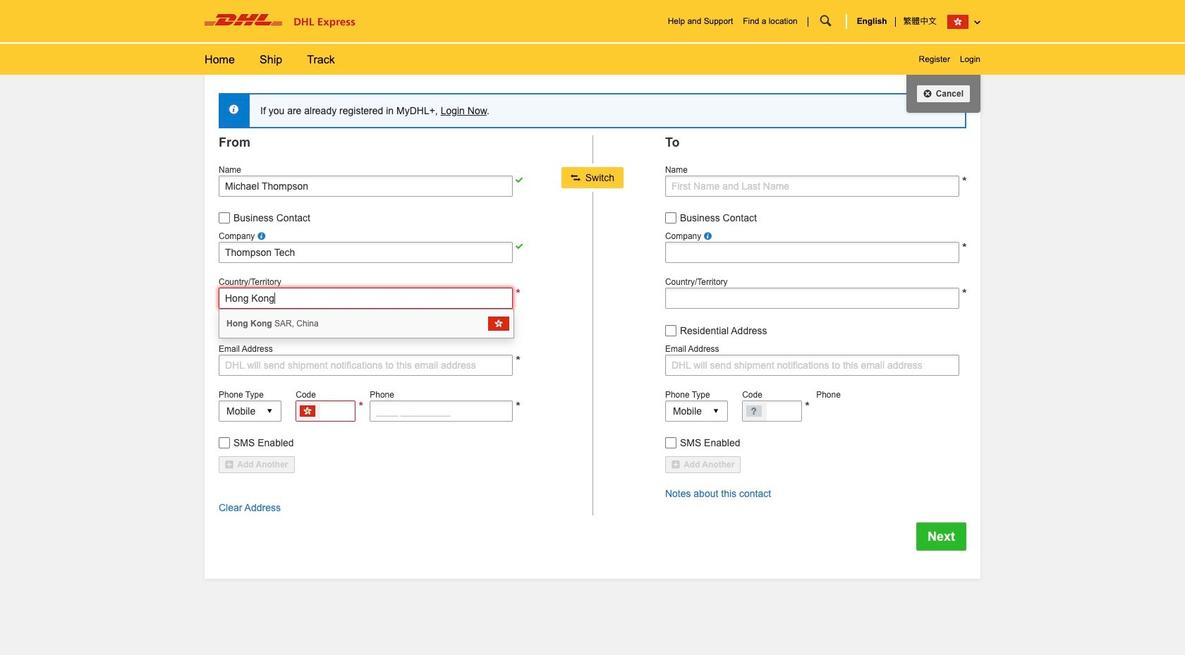 Task type: describe. For each thing, give the bounding box(es) containing it.
First Name and Last Name text field
[[219, 175, 513, 197]]

switch image
[[571, 172, 583, 184]]

cancel image
[[924, 89, 934, 99]]

add image for "dhl will send shipment notifications to this email address" field
[[225, 460, 235, 470]]

dhl express image
[[205, 14, 356, 28]]



Task type: vqa. For each thing, say whether or not it's contained in the screenshot.
___-___-____ text field
no



Task type: locate. For each thing, give the bounding box(es) containing it.
First Name and Last Name text field
[[665, 175, 960, 197]]

1 horizontal spatial add image
[[672, 460, 682, 470]]

open search bar in top navigation image
[[809, 16, 846, 27]]

DHL will send shipment notifications to this email address text field
[[665, 355, 960, 376]]

2 add image from the left
[[672, 460, 682, 470]]

None text field
[[219, 242, 513, 263], [665, 242, 960, 263], [743, 401, 803, 422], [219, 242, 513, 263], [665, 242, 960, 263], [743, 401, 803, 422]]

None text field
[[296, 401, 356, 422]]

1 add image from the left
[[225, 460, 235, 470]]

____ _________ text field
[[370, 401, 513, 422]]

alert
[[224, 317, 508, 325]]

banner
[[0, 0, 1186, 75]]

navigation
[[260, 44, 307, 75]]

None search field
[[798, 0, 846, 42]]

add image
[[225, 460, 235, 470], [672, 460, 682, 470]]

DHL will send shipment notifications to this email address field
[[219, 355, 513, 376]]

None field
[[219, 288, 513, 309], [665, 288, 960, 309], [219, 288, 513, 309], [665, 288, 960, 309]]

add image for dhl will send shipment notifications to this email address text field
[[672, 460, 682, 470]]

list box
[[219, 309, 514, 339]]

0 horizontal spatial add image
[[225, 460, 235, 470]]



